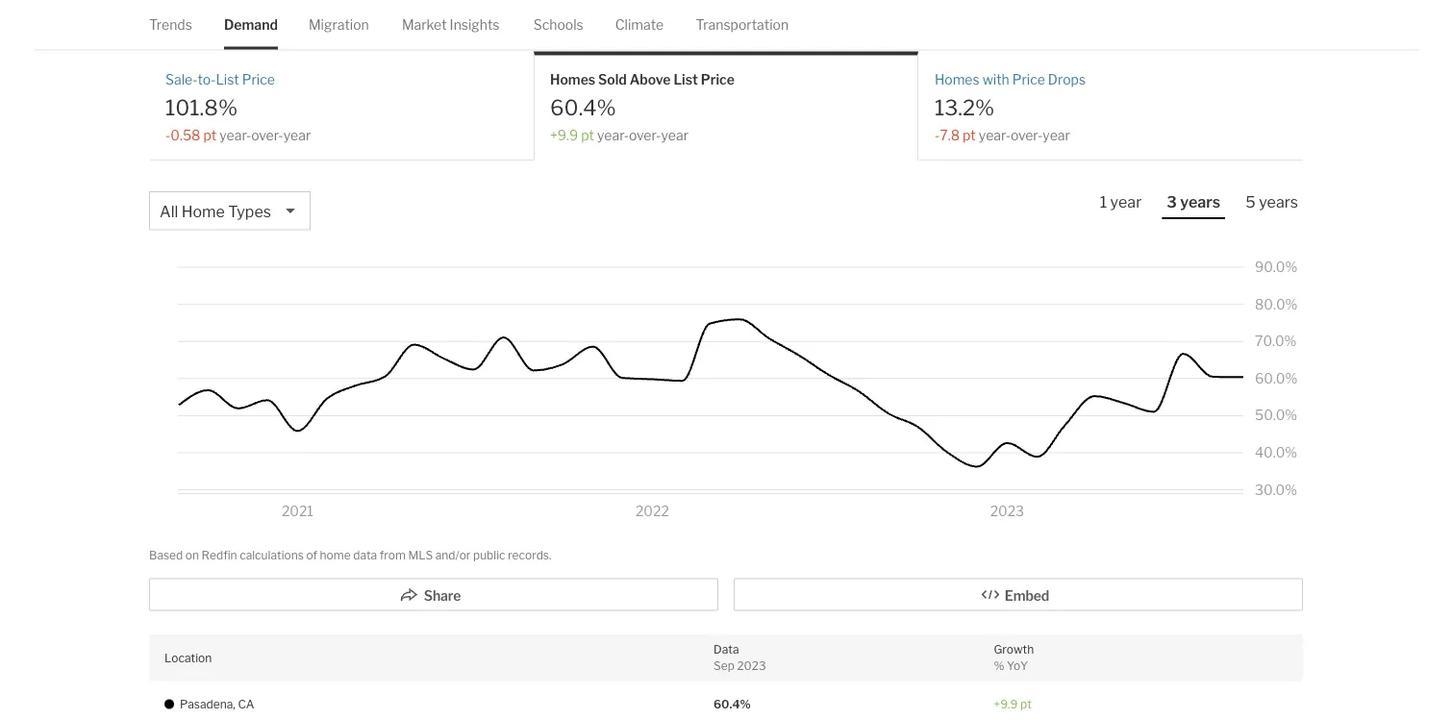 Task type: vqa. For each thing, say whether or not it's contained in the screenshot.
pt associated with 13.2%
yes



Task type: locate. For each thing, give the bounding box(es) containing it.
on
[[185, 549, 199, 563]]

1 year- from the left
[[219, 127, 251, 144]]

share
[[424, 588, 461, 604]]

3 price from the left
[[1012, 72, 1045, 88]]

2 over- from the left
[[629, 127, 661, 144]]

year- down 101.8%
[[219, 127, 251, 144]]

over- inside sale-to-list price 101.8% -0.58 pt year-over-year
[[251, 127, 283, 144]]

market insights link
[[402, 0, 500, 49]]

1 horizontal spatial year-
[[597, 127, 629, 144]]

mls
[[408, 549, 433, 563]]

pt
[[203, 127, 217, 144], [581, 127, 594, 144], [963, 127, 976, 144], [1020, 698, 1032, 712]]

homes inside homes with price drops 13.2% -7.8 pt year-over-year
[[935, 72, 980, 88]]

7.8
[[940, 127, 960, 144]]

3 years button
[[1162, 192, 1225, 220]]

2 horizontal spatial year-
[[979, 127, 1011, 144]]

year- inside homes with price drops 13.2% -7.8 pt year-over-year
[[979, 127, 1011, 144]]

years right 3
[[1180, 193, 1221, 212]]

year inside homes sold above list price 60.4% +9.9 pt year-over-year
[[661, 127, 689, 144]]

2 list from the left
[[674, 72, 698, 88]]

over- right 7.8
[[1011, 127, 1043, 144]]

0 horizontal spatial year-
[[219, 127, 251, 144]]

60.4% inside homes sold above list price 60.4% +9.9 pt year-over-year
[[550, 95, 616, 121]]

over- up types
[[251, 127, 283, 144]]

- inside sale-to-list price 101.8% -0.58 pt year-over-year
[[165, 127, 171, 144]]

year-
[[219, 127, 251, 144], [597, 127, 629, 144], [979, 127, 1011, 144]]

price inside sale-to-list price 101.8% -0.58 pt year-over-year
[[242, 72, 275, 88]]

5 years button
[[1241, 192, 1303, 218]]

public
[[473, 549, 505, 563]]

homes for 60.4%
[[550, 72, 595, 88]]

1 over- from the left
[[251, 127, 283, 144]]

trends link
[[149, 0, 192, 49]]

101.8%
[[165, 95, 238, 121]]

0 horizontal spatial 60.4%
[[550, 95, 616, 121]]

year- inside sale-to-list price 101.8% -0.58 pt year-over-year
[[219, 127, 251, 144]]

with
[[983, 72, 1010, 88]]

1 - from the left
[[165, 127, 171, 144]]

2 horizontal spatial price
[[1012, 72, 1045, 88]]

5
[[1246, 193, 1256, 212]]

60.4% down sold at the top left of the page
[[550, 95, 616, 121]]

+9.9
[[550, 127, 578, 144], [994, 698, 1018, 712]]

based on redfin calculations of home data from mls and/or public records.
[[149, 549, 552, 563]]

homes inside homes sold above list price 60.4% +9.9 pt year-over-year
[[550, 72, 595, 88]]

1 horizontal spatial homes
[[935, 72, 980, 88]]

2 year- from the left
[[597, 127, 629, 144]]

list right the above
[[674, 72, 698, 88]]

1 year
[[1100, 193, 1142, 212]]

year- down sold at the top left of the page
[[597, 127, 629, 144]]

1 horizontal spatial 60.4%
[[714, 698, 751, 712]]

homes left sold at the top left of the page
[[550, 72, 595, 88]]

over- inside homes sold above list price 60.4% +9.9 pt year-over-year
[[629, 127, 661, 144]]

pt inside homes sold above list price 60.4% +9.9 pt year-over-year
[[581, 127, 594, 144]]

over- down the above
[[629, 127, 661, 144]]

homes up 13.2%
[[935, 72, 980, 88]]

year for price
[[661, 127, 689, 144]]

list inside sale-to-list price 101.8% -0.58 pt year-over-year
[[216, 72, 239, 88]]

1 horizontal spatial list
[[674, 72, 698, 88]]

pt inside sale-to-list price 101.8% -0.58 pt year-over-year
[[203, 127, 217, 144]]

60.4% down the sep
[[714, 698, 751, 712]]

sep
[[714, 659, 735, 673]]

2 years from the left
[[1259, 193, 1298, 212]]

- down 101.8%
[[165, 127, 171, 144]]

1 vertical spatial 60.4%
[[714, 698, 751, 712]]

over- for 101.8%
[[251, 127, 283, 144]]

0 horizontal spatial -
[[165, 127, 171, 144]]

0 horizontal spatial homes
[[550, 72, 595, 88]]

price right to-
[[242, 72, 275, 88]]

3 over- from the left
[[1011, 127, 1043, 144]]

home
[[181, 202, 225, 221]]

schools link
[[533, 0, 584, 49]]

over-
[[251, 127, 283, 144], [629, 127, 661, 144], [1011, 127, 1043, 144]]

60.4%
[[550, 95, 616, 121], [714, 698, 751, 712]]

year for 13.2%
[[1043, 127, 1070, 144]]

data sep 2023
[[714, 643, 766, 673]]

1 years from the left
[[1180, 193, 1221, 212]]

1 vertical spatial +9.9
[[994, 698, 1018, 712]]

pt inside homes with price drops 13.2% -7.8 pt year-over-year
[[963, 127, 976, 144]]

price
[[242, 72, 275, 88], [701, 72, 735, 88], [1012, 72, 1045, 88]]

+9.9 inside homes sold above list price 60.4% +9.9 pt year-over-year
[[550, 127, 578, 144]]

%
[[994, 659, 1004, 673]]

1 homes from the left
[[550, 72, 595, 88]]

2 horizontal spatial over-
[[1011, 127, 1043, 144]]

price inside homes sold above list price 60.4% +9.9 pt year-over-year
[[701, 72, 735, 88]]

price right with
[[1012, 72, 1045, 88]]

1 list from the left
[[216, 72, 239, 88]]

0 horizontal spatial price
[[242, 72, 275, 88]]

year inside 'button'
[[1110, 193, 1142, 212]]

trends
[[149, 16, 192, 33]]

from
[[380, 549, 406, 563]]

sold
[[598, 72, 627, 88]]

to-
[[198, 72, 216, 88]]

-
[[165, 127, 171, 144], [935, 127, 940, 144]]

embed
[[1005, 588, 1049, 604]]

price down transportation link
[[701, 72, 735, 88]]

1 price from the left
[[242, 72, 275, 88]]

demand link
[[224, 0, 278, 49]]

1 horizontal spatial years
[[1259, 193, 1298, 212]]

0 vertical spatial +9.9
[[550, 127, 578, 144]]

2 - from the left
[[935, 127, 940, 144]]

1 horizontal spatial -
[[935, 127, 940, 144]]

0 horizontal spatial +9.9
[[550, 127, 578, 144]]

types
[[228, 202, 271, 221]]

years right 5
[[1259, 193, 1298, 212]]

- down 13.2%
[[935, 127, 940, 144]]

0 horizontal spatial list
[[216, 72, 239, 88]]

homes with price drops 13.2% -7.8 pt year-over-year
[[935, 72, 1086, 144]]

3 year- from the left
[[979, 127, 1011, 144]]

list up 101.8%
[[216, 72, 239, 88]]

2 price from the left
[[701, 72, 735, 88]]

year- for 101.8%
[[219, 127, 251, 144]]

2 homes from the left
[[935, 72, 980, 88]]

above
[[630, 72, 671, 88]]

sale-to-list price 101.8% -0.58 pt year-over-year
[[165, 72, 311, 144]]

0 horizontal spatial over-
[[251, 127, 283, 144]]

year
[[283, 127, 311, 144], [661, 127, 689, 144], [1043, 127, 1070, 144], [1110, 193, 1142, 212]]

demand
[[224, 16, 278, 33]]

pt for 13.2%
[[963, 127, 976, 144]]

homes
[[550, 72, 595, 88], [935, 72, 980, 88]]

years for 3 years
[[1180, 193, 1221, 212]]

year- down 13.2%
[[979, 127, 1011, 144]]

- for 101.8%
[[165, 127, 171, 144]]

0 vertical spatial 60.4%
[[550, 95, 616, 121]]

year inside homes with price drops 13.2% -7.8 pt year-over-year
[[1043, 127, 1070, 144]]

year- inside homes sold above list price 60.4% +9.9 pt year-over-year
[[597, 127, 629, 144]]

year inside sale-to-list price 101.8% -0.58 pt year-over-year
[[283, 127, 311, 144]]

migration link
[[309, 0, 369, 49]]

list
[[216, 72, 239, 88], [674, 72, 698, 88]]

0 horizontal spatial years
[[1180, 193, 1221, 212]]

1 year button
[[1095, 192, 1147, 218]]

1 horizontal spatial price
[[701, 72, 735, 88]]

years
[[1180, 193, 1221, 212], [1259, 193, 1298, 212]]

over- inside homes with price drops 13.2% -7.8 pt year-over-year
[[1011, 127, 1043, 144]]

redfin
[[202, 549, 237, 563]]

market insights
[[402, 16, 500, 33]]

1 horizontal spatial over-
[[629, 127, 661, 144]]

- inside homes with price drops 13.2% -7.8 pt year-over-year
[[935, 127, 940, 144]]



Task type: describe. For each thing, give the bounding box(es) containing it.
years for 5 years
[[1259, 193, 1298, 212]]

over- for 13.2%
[[1011, 127, 1043, 144]]

calculations
[[240, 549, 304, 563]]

and/or
[[435, 549, 471, 563]]

data
[[714, 643, 739, 657]]

pasadena, ca
[[180, 698, 254, 712]]

all
[[160, 202, 178, 221]]

ca
[[238, 698, 254, 712]]

list inside homes sold above list price 60.4% +9.9 pt year-over-year
[[674, 72, 698, 88]]

data
[[353, 549, 377, 563]]

climate link
[[615, 0, 664, 49]]

transportation
[[696, 16, 789, 33]]

market
[[402, 16, 447, 33]]

embed button
[[734, 579, 1303, 612]]

transportation link
[[696, 0, 789, 49]]

2023
[[737, 659, 766, 673]]

sale-
[[165, 72, 198, 88]]

growth
[[994, 643, 1034, 657]]

+9.9 pt
[[994, 698, 1032, 712]]

pt for 101.8%
[[203, 127, 217, 144]]

home
[[320, 549, 351, 563]]

insights
[[450, 16, 500, 33]]

schools
[[533, 16, 584, 33]]

growth % yoy
[[994, 643, 1034, 673]]

3 years
[[1167, 193, 1221, 212]]

share button
[[149, 579, 718, 612]]

pasadena,
[[180, 698, 235, 712]]

over- for 60.4%
[[629, 127, 661, 144]]

climate
[[615, 16, 664, 33]]

records.
[[508, 549, 552, 563]]

migration
[[309, 16, 369, 33]]

price inside homes with price drops 13.2% -7.8 pt year-over-year
[[1012, 72, 1045, 88]]

5 years
[[1246, 193, 1298, 212]]

0.58
[[171, 127, 200, 144]]

of
[[306, 549, 317, 563]]

homes sold above list price 60.4% +9.9 pt year-over-year
[[550, 72, 735, 144]]

yoy
[[1007, 659, 1028, 673]]

year- for 60.4%
[[597, 127, 629, 144]]

drops
[[1048, 72, 1086, 88]]

3
[[1167, 193, 1177, 212]]

pt for 60.4%
[[581, 127, 594, 144]]

location
[[164, 651, 212, 665]]

year- for 13.2%
[[979, 127, 1011, 144]]

year for 101.8%
[[283, 127, 311, 144]]

13.2%
[[935, 95, 995, 121]]

all home types
[[160, 202, 271, 221]]

1
[[1100, 193, 1107, 212]]

1 horizontal spatial +9.9
[[994, 698, 1018, 712]]

homes for 13.2%
[[935, 72, 980, 88]]

based
[[149, 549, 183, 563]]

- for 13.2%
[[935, 127, 940, 144]]



